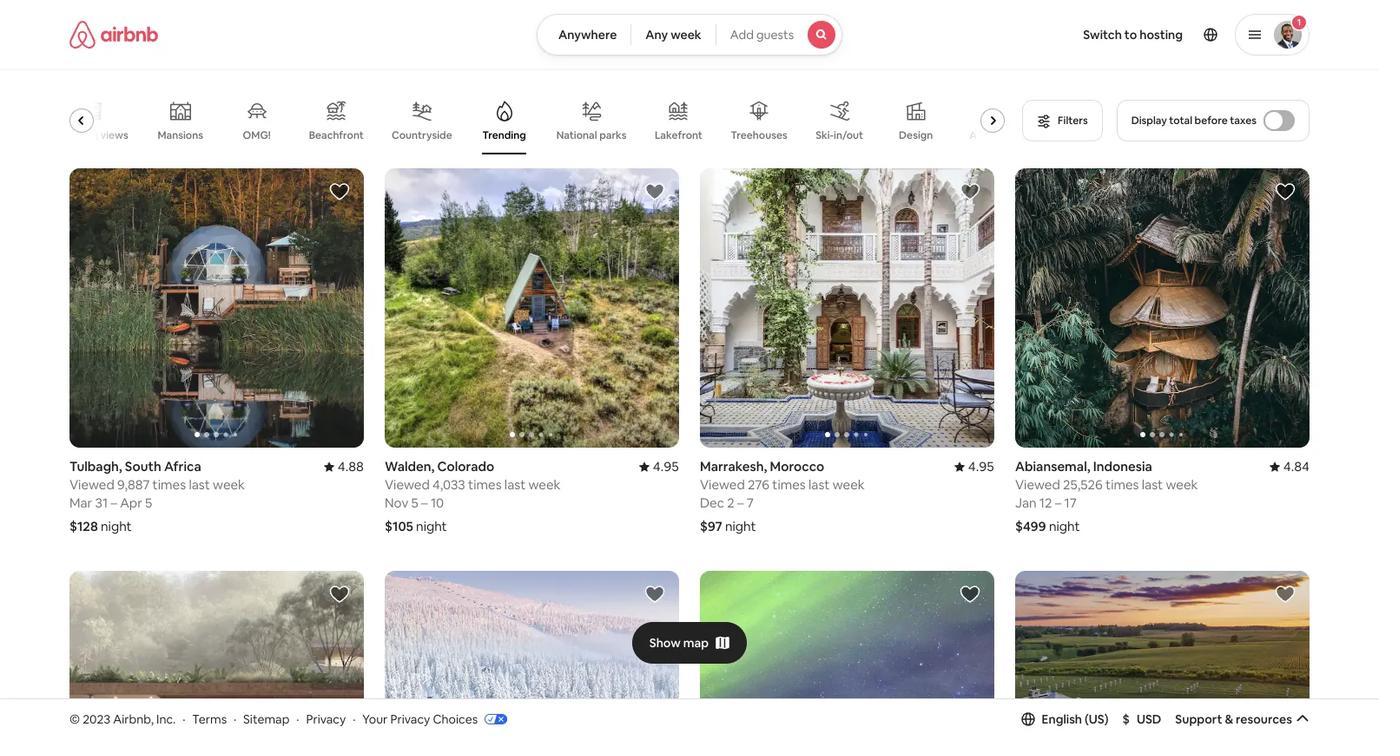 Task type: locate. For each thing, give the bounding box(es) containing it.
2 privacy from the left
[[390, 712, 430, 727]]

–
[[111, 495, 117, 512], [421, 495, 428, 512], [737, 495, 744, 512], [1055, 495, 1061, 512]]

– inside tulbagh, south africa viewed 9,887 times last week mar 31 – apr 5 $128 night
[[111, 495, 117, 512]]

marrakesh, morocco viewed 276 times last week dec 2 – 7 $97 night
[[700, 459, 865, 535]]

2 night from the left
[[416, 518, 447, 535]]

viewed for viewed 25,526 times last week
[[1015, 477, 1060, 493]]

times for viewed 276 times last week
[[772, 477, 806, 493]]

times down indonesia at the right of page
[[1105, 477, 1139, 493]]

– inside walden, colorado viewed 4,033 times last week nov 5 – 10 $105 night
[[421, 495, 428, 512]]

2 – from the left
[[421, 495, 428, 512]]

4 – from the left
[[1055, 495, 1061, 512]]

viewed inside the marrakesh, morocco viewed 276 times last week dec 2 – 7 $97 night
[[700, 477, 745, 493]]

last for viewed 25,526 times last week
[[1142, 477, 1163, 493]]

night inside abiansemal, indonesia viewed 25,526 times last week jan 12 – 17 $499 night
[[1049, 518, 1080, 535]]

times inside the marrakesh, morocco viewed 276 times last week dec 2 – 7 $97 night
[[772, 477, 806, 493]]

times down the morocco
[[772, 477, 806, 493]]

add to wishlist: marrakesh, morocco image
[[960, 181, 980, 202]]

privacy left your
[[306, 712, 346, 727]]

support
[[1175, 712, 1222, 728]]

1 horizontal spatial 5
[[411, 495, 418, 512]]

any
[[645, 27, 668, 43]]

ski-
[[816, 129, 834, 142]]

night down 10
[[416, 518, 447, 535]]

display
[[1131, 114, 1167, 128]]

english (us) button
[[1021, 712, 1109, 728]]

support & resources button
[[1175, 712, 1310, 728]]

· right inc. at the bottom
[[183, 712, 185, 727]]

night down 7
[[725, 518, 756, 535]]

night for $499
[[1049, 518, 1080, 535]]

terms
[[192, 712, 227, 727]]

resources
[[1236, 712, 1292, 728]]

1 – from the left
[[111, 495, 117, 512]]

2 last from the left
[[504, 477, 526, 493]]

switch to hosting
[[1083, 27, 1183, 43]]

countryside
[[392, 129, 452, 142]]

1 viewed from the left
[[69, 477, 114, 493]]

times down africa
[[153, 477, 186, 493]]

– left 7
[[737, 495, 744, 512]]

add to wishlist: hella, iceland image
[[960, 584, 980, 605]]

31
[[95, 495, 108, 512]]

none search field containing anywhere
[[537, 14, 842, 56]]

1 times from the left
[[153, 477, 186, 493]]

4 viewed from the left
[[1015, 477, 1060, 493]]

2 · from the left
[[234, 712, 236, 727]]

4.95 left marrakesh,
[[653, 459, 679, 475]]

2 times from the left
[[468, 477, 502, 493]]

add to wishlist: tulbagh, south africa image
[[329, 181, 350, 202]]

week for marrakesh, morocco viewed 276 times last week dec 2 – 7 $97 night
[[833, 477, 865, 493]]

1 horizontal spatial 4.95
[[968, 459, 994, 475]]

night
[[101, 518, 132, 535], [416, 518, 447, 535], [725, 518, 756, 535], [1049, 518, 1080, 535]]

last inside walden, colorado viewed 4,033 times last week nov 5 – 10 $105 night
[[504, 477, 526, 493]]

week for walden, colorado viewed 4,033 times last week nov 5 – 10 $105 night
[[528, 477, 561, 493]]

south
[[125, 459, 161, 475]]

treehouses
[[731, 129, 787, 142]]

2
[[727, 495, 734, 512]]

abiansemal,
[[1015, 459, 1090, 475]]

1 button
[[1235, 14, 1310, 56]]

– inside abiansemal, indonesia viewed 25,526 times last week jan 12 – 17 $499 night
[[1055, 495, 1061, 512]]

last down the morocco
[[809, 477, 830, 493]]

night inside walden, colorado viewed 4,033 times last week nov 5 – 10 $105 night
[[416, 518, 447, 535]]

276
[[748, 477, 769, 493]]

times for viewed 25,526 times last week
[[1105, 477, 1139, 493]]

show map
[[649, 635, 709, 651]]

add
[[730, 27, 754, 43]]

privacy right your
[[390, 712, 430, 727]]

any week button
[[631, 14, 716, 56]]

4 times from the left
[[1105, 477, 1139, 493]]

5 inside walden, colorado viewed 4,033 times last week nov 5 – 10 $105 night
[[411, 495, 418, 512]]

add to wishlist: walden, colorado image
[[644, 181, 665, 202]]

last down indonesia at the right of page
[[1142, 477, 1163, 493]]

tulbagh, south africa viewed 9,887 times last week mar 31 – apr 5 $128 night
[[69, 459, 245, 535]]

display total before taxes button
[[1116, 100, 1310, 142]]

times
[[153, 477, 186, 493], [468, 477, 502, 493], [772, 477, 806, 493], [1105, 477, 1139, 493]]

4 · from the left
[[353, 712, 356, 727]]

3 – from the left
[[737, 495, 744, 512]]

viewed inside abiansemal, indonesia viewed 25,526 times last week jan 12 – 17 $499 night
[[1015, 477, 1060, 493]]

4 night from the left
[[1049, 518, 1080, 535]]

2 viewed from the left
[[385, 477, 430, 493]]

– right the 31
[[111, 495, 117, 512]]

0 horizontal spatial 4.95
[[653, 459, 679, 475]]

times down colorado
[[468, 477, 502, 493]]

viewed down tulbagh,
[[69, 477, 114, 493]]

english (us)
[[1042, 712, 1109, 728]]

5 inside tulbagh, south africa viewed 9,887 times last week mar 31 – apr 5 $128 night
[[145, 495, 152, 512]]

last down africa
[[189, 477, 210, 493]]

week inside walden, colorado viewed 4,033 times last week nov 5 – 10 $105 night
[[528, 477, 561, 493]]

week inside the marrakesh, morocco viewed 276 times last week dec 2 – 7 $97 night
[[833, 477, 865, 493]]

– left the 17
[[1055, 495, 1061, 512]]

add to wishlist: cleveland, wisconsin image
[[1275, 584, 1296, 605]]

amazing
[[55, 128, 98, 142]]

times inside walden, colorado viewed 4,033 times last week nov 5 – 10 $105 night
[[468, 477, 502, 493]]

4 last from the left
[[1142, 477, 1163, 493]]

ski-in/out
[[816, 129, 863, 142]]

add to wishlist: abiansemal, indonesia image
[[1275, 181, 1296, 202]]

hosting
[[1140, 27, 1183, 43]]

4.84 out of 5 average rating image
[[1269, 459, 1310, 475]]

choices
[[433, 712, 478, 727]]

1 last from the left
[[189, 477, 210, 493]]

None search field
[[537, 14, 842, 56]]

· left privacy link
[[296, 712, 299, 727]]

4.95 left abiansemal, in the bottom of the page
[[968, 459, 994, 475]]

3 night from the left
[[725, 518, 756, 535]]

· left your
[[353, 712, 356, 727]]

times for viewed 4,033 times last week
[[468, 477, 502, 493]]

7
[[747, 495, 754, 512]]

week inside abiansemal, indonesia viewed 25,526 times last week jan 12 – 17 $499 night
[[1166, 477, 1198, 493]]

group
[[55, 87, 1017, 155], [69, 168, 364, 448], [385, 168, 679, 448], [700, 168, 994, 448], [1015, 168, 1310, 448], [69, 571, 364, 741], [385, 571, 679, 741], [700, 571, 994, 741], [1015, 571, 1310, 741]]

taxes
[[1230, 114, 1257, 128]]

·
[[183, 712, 185, 727], [234, 712, 236, 727], [296, 712, 299, 727], [353, 712, 356, 727]]

$105
[[385, 518, 413, 535]]

privacy
[[306, 712, 346, 727], [390, 712, 430, 727]]

night inside the marrakesh, morocco viewed 276 times last week dec 2 – 7 $97 night
[[725, 518, 756, 535]]

2 5 from the left
[[411, 495, 418, 512]]

usd
[[1137, 712, 1161, 728]]

times inside abiansemal, indonesia viewed 25,526 times last week jan 12 – 17 $499 night
[[1105, 477, 1139, 493]]

viewed inside tulbagh, south africa viewed 9,887 times last week mar 31 – apr 5 $128 night
[[69, 477, 114, 493]]

last right the 4,033
[[504, 477, 526, 493]]

1 privacy from the left
[[306, 712, 346, 727]]

your privacy choices link
[[362, 712, 507, 729]]

1 4.95 from the left
[[653, 459, 679, 475]]

lakefront
[[655, 129, 703, 142]]

4.95 for marrakesh, morocco viewed 276 times last week dec 2 – 7 $97 night
[[968, 459, 994, 475]]

1 5 from the left
[[145, 495, 152, 512]]

any week
[[645, 27, 701, 43]]

5 right the nov
[[411, 495, 418, 512]]

2 4.95 from the left
[[968, 459, 994, 475]]

sitemap
[[243, 712, 290, 727]]

4.95
[[653, 459, 679, 475], [968, 459, 994, 475]]

english
[[1042, 712, 1082, 728]]

night down the 17
[[1049, 518, 1080, 535]]

1 night from the left
[[101, 518, 132, 535]]

2023
[[83, 712, 110, 727]]

– left 10
[[421, 495, 428, 512]]

parks
[[599, 128, 627, 142]]

last inside abiansemal, indonesia viewed 25,526 times last week jan 12 – 17 $499 night
[[1142, 477, 1163, 493]]

views
[[100, 128, 128, 142]]

· right 'terms' link
[[234, 712, 236, 727]]

10
[[431, 495, 444, 512]]

4,033
[[433, 477, 465, 493]]

0 horizontal spatial 5
[[145, 495, 152, 512]]

(us)
[[1085, 712, 1109, 728]]

last inside the marrakesh, morocco viewed 276 times last week dec 2 – 7 $97 night
[[809, 477, 830, 493]]

night inside tulbagh, south africa viewed 9,887 times last week mar 31 – apr 5 $128 night
[[101, 518, 132, 535]]

3 viewed from the left
[[700, 477, 745, 493]]

viewed down walden,
[[385, 477, 430, 493]]

design
[[899, 129, 933, 142]]

colorado
[[437, 459, 494, 475]]

amazing views
[[55, 128, 128, 142]]

display total before taxes
[[1131, 114, 1257, 128]]

viewed inside walden, colorado viewed 4,033 times last week nov 5 – 10 $105 night
[[385, 477, 430, 493]]

– inside the marrakesh, morocco viewed 276 times last week dec 2 – 7 $97 night
[[737, 495, 744, 512]]

1 horizontal spatial privacy
[[390, 712, 430, 727]]

viewed up 12
[[1015, 477, 1060, 493]]

viewed
[[69, 477, 114, 493], [385, 477, 430, 493], [700, 477, 745, 493], [1015, 477, 1060, 493]]

support & resources
[[1175, 712, 1292, 728]]

0 horizontal spatial privacy
[[306, 712, 346, 727]]

mar
[[69, 495, 92, 512]]

3 times from the left
[[772, 477, 806, 493]]

night down the 31
[[101, 518, 132, 535]]

viewed up the 2
[[700, 477, 745, 493]]

airbnb,
[[113, 712, 154, 727]]

3 last from the left
[[809, 477, 830, 493]]

week inside tulbagh, south africa viewed 9,887 times last week mar 31 – apr 5 $128 night
[[213, 477, 245, 493]]

5 right the apr
[[145, 495, 152, 512]]



Task type: describe. For each thing, give the bounding box(es) containing it.
frames
[[981, 129, 1015, 142]]

12
[[1039, 495, 1052, 512]]

trending
[[482, 129, 526, 142]]

national
[[556, 128, 597, 142]]

last for viewed 276 times last week
[[809, 477, 830, 493]]

terms link
[[192, 712, 227, 727]]

walden,
[[385, 459, 435, 475]]

times inside tulbagh, south africa viewed 9,887 times last week mar 31 – apr 5 $128 night
[[153, 477, 186, 493]]

a-frames
[[969, 129, 1015, 142]]

week for abiansemal, indonesia viewed 25,526 times last week jan 12 – 17 $499 night
[[1166, 477, 1198, 493]]

&
[[1225, 712, 1233, 728]]

4.84
[[1283, 459, 1310, 475]]

guests
[[756, 27, 794, 43]]

– for jan 12 – 17
[[1055, 495, 1061, 512]]

privacy link
[[306, 712, 346, 727]]

morocco
[[770, 459, 824, 475]]

4.95 for walden, colorado viewed 4,033 times last week nov 5 – 10 $105 night
[[653, 459, 679, 475]]

profile element
[[863, 0, 1310, 69]]

add to wishlist: kittilä, finland image
[[644, 584, 665, 605]]

©
[[69, 712, 80, 727]]

anywhere
[[558, 27, 617, 43]]

total
[[1169, 114, 1192, 128]]

anywhere button
[[537, 14, 632, 56]]

night for $105
[[416, 518, 447, 535]]

jan
[[1015, 495, 1037, 512]]

inc.
[[156, 712, 176, 727]]

add to wishlist: uvita, osa , costa rica image
[[329, 584, 350, 605]]

apr
[[120, 495, 142, 512]]

your
[[362, 712, 388, 727]]

filters
[[1058, 114, 1088, 128]]

4.95 out of 5 average rating image
[[954, 459, 994, 475]]

africa
[[164, 459, 201, 475]]

map
[[683, 635, 709, 651]]

national parks
[[556, 128, 627, 142]]

switch
[[1083, 27, 1122, 43]]

beachfront
[[309, 129, 364, 142]]

4.95 out of 5 average rating image
[[639, 459, 679, 475]]

omg!
[[243, 129, 271, 142]]

marrakesh,
[[700, 459, 767, 475]]

last for viewed 4,033 times last week
[[504, 477, 526, 493]]

1
[[1297, 16, 1301, 28]]

3 · from the left
[[296, 712, 299, 727]]

terms · sitemap · privacy ·
[[192, 712, 356, 727]]

to
[[1124, 27, 1137, 43]]

switch to hosting link
[[1073, 16, 1193, 53]]

walden, colorado viewed 4,033 times last week nov 5 – 10 $105 night
[[385, 459, 561, 535]]

add guests button
[[715, 14, 842, 56]]

– for dec 2 – 7
[[737, 495, 744, 512]]

$97
[[700, 518, 722, 535]]

show map button
[[632, 622, 747, 664]]

sitemap link
[[243, 712, 290, 727]]

25,526
[[1063, 477, 1103, 493]]

$499
[[1015, 518, 1046, 535]]

viewed for viewed 276 times last week
[[700, 477, 745, 493]]

mansions
[[158, 129, 203, 142]]

add guests
[[730, 27, 794, 43]]

$128
[[69, 518, 98, 535]]

4.88
[[338, 459, 364, 475]]

show
[[649, 635, 681, 651]]

4.88 out of 5 average rating image
[[324, 459, 364, 475]]

17
[[1064, 495, 1077, 512]]

indonesia
[[1093, 459, 1152, 475]]

– for nov 5 – 10
[[421, 495, 428, 512]]

nov
[[385, 495, 408, 512]]

dec
[[700, 495, 724, 512]]

viewed for viewed 4,033 times last week
[[385, 477, 430, 493]]

© 2023 airbnb, inc. ·
[[69, 712, 185, 727]]

week inside button
[[671, 27, 701, 43]]

group containing amazing views
[[55, 87, 1017, 155]]

tulbagh,
[[69, 459, 122, 475]]

$ usd
[[1122, 712, 1161, 728]]

$
[[1122, 712, 1130, 728]]

before
[[1195, 114, 1228, 128]]

1 · from the left
[[183, 712, 185, 727]]

abiansemal, indonesia viewed 25,526 times last week jan 12 – 17 $499 night
[[1015, 459, 1198, 535]]

a-
[[969, 129, 981, 142]]

night for $97
[[725, 518, 756, 535]]

your privacy choices
[[362, 712, 478, 727]]

last inside tulbagh, south africa viewed 9,887 times last week mar 31 – apr 5 $128 night
[[189, 477, 210, 493]]

filters button
[[1022, 100, 1103, 142]]

in/out
[[834, 129, 863, 142]]



Task type: vqa. For each thing, say whether or not it's contained in the screenshot.
Nov
yes



